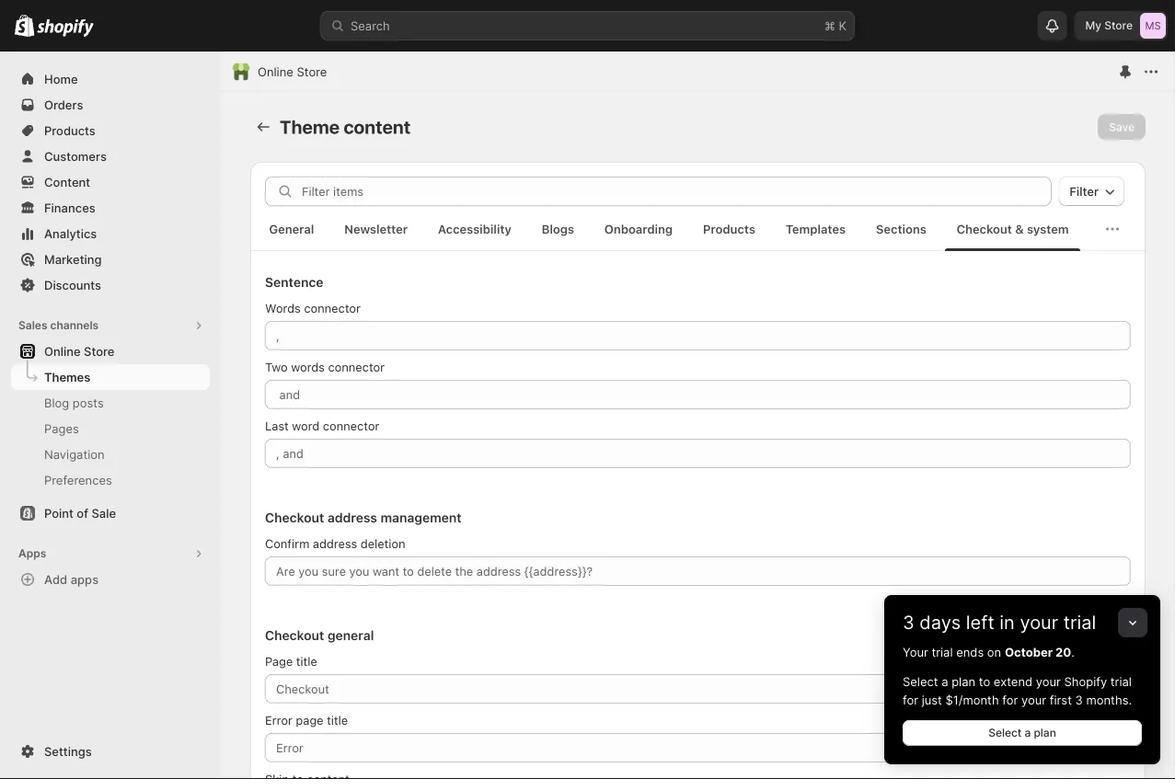 Task type: describe. For each thing, give the bounding box(es) containing it.
orders link
[[11, 92, 210, 118]]

shopify
[[1064, 675, 1107, 689]]

k
[[839, 18, 847, 33]]

discounts link
[[11, 272, 210, 298]]

search
[[351, 18, 390, 33]]

home link
[[11, 66, 210, 92]]

1 vertical spatial your
[[1036, 675, 1061, 689]]

navigation
[[44, 447, 105, 462]]

0 vertical spatial online store link
[[258, 63, 327, 81]]

select a plan to extend your shopify trial for just $1/month for your first 3 months.
[[903, 675, 1132, 707]]

1 vertical spatial online store
[[44, 344, 115, 358]]

to
[[979, 675, 990, 689]]

themes
[[44, 370, 90, 384]]

sale
[[91, 506, 116, 520]]

blog
[[44, 396, 69, 410]]

1 for from the left
[[903, 693, 919, 707]]

trial inside select a plan to extend your shopify trial for just $1/month for your first 3 months.
[[1111, 675, 1132, 689]]

discounts
[[44, 278, 101, 292]]

point
[[44, 506, 74, 520]]

select a plan
[[989, 727, 1056, 740]]

3 days left in your trial
[[903, 612, 1096, 634]]

select a plan link
[[903, 721, 1142, 746]]

sales channels button
[[11, 313, 210, 339]]

add
[[44, 572, 67, 587]]

1 horizontal spatial online
[[258, 64, 293, 79]]

blog posts
[[44, 396, 104, 410]]

my store image
[[1140, 13, 1166, 39]]

content link
[[11, 169, 210, 195]]

pages
[[44, 422, 79, 436]]

2 vertical spatial your
[[1022, 693, 1047, 707]]

marketing link
[[11, 247, 210, 272]]

settings
[[44, 745, 92, 759]]

customers
[[44, 149, 107, 163]]

⌘
[[825, 18, 836, 33]]

plan for select a plan
[[1034, 727, 1056, 740]]

products link
[[11, 118, 210, 144]]

my
[[1086, 19, 1102, 32]]

20
[[1056, 645, 1071, 659]]

a for select a plan to extend your shopify trial for just $1/month for your first 3 months.
[[942, 675, 948, 689]]

trial inside 3 days left in your trial 'dropdown button'
[[1064, 612, 1096, 634]]

select for select a plan to extend your shopify trial for just $1/month for your first 3 months.
[[903, 675, 938, 689]]

3 days left in your trial element
[[884, 643, 1161, 765]]

navigation link
[[11, 442, 210, 468]]

marketing
[[44, 252, 102, 266]]

home
[[44, 72, 78, 86]]

apps
[[18, 547, 46, 561]]

your
[[903, 645, 928, 659]]

customers link
[[11, 144, 210, 169]]

settings link
[[11, 739, 210, 765]]

plan for select a plan to extend your shopify trial for just $1/month for your first 3 months.
[[952, 675, 976, 689]]

just
[[922, 693, 942, 707]]

first
[[1050, 693, 1072, 707]]

3 days left in your trial button
[[884, 595, 1161, 634]]

analytics
[[44, 226, 97, 241]]

⌘ k
[[825, 18, 847, 33]]

on
[[987, 645, 1002, 659]]



Task type: vqa. For each thing, say whether or not it's contained in the screenshot.
Online Store to the top
yes



Task type: locate. For each thing, give the bounding box(es) containing it.
online store
[[258, 64, 327, 79], [44, 344, 115, 358]]

sales
[[18, 319, 47, 332]]

left
[[966, 612, 995, 634]]

online store link right online store icon
[[258, 63, 327, 81]]

preferences link
[[11, 468, 210, 493]]

1 vertical spatial trial
[[932, 645, 953, 659]]

your up october
[[1020, 612, 1059, 634]]

online store link down the channels
[[11, 339, 210, 364]]

your
[[1020, 612, 1059, 634], [1036, 675, 1061, 689], [1022, 693, 1047, 707]]

3 right 'first'
[[1075, 693, 1083, 707]]

1 horizontal spatial trial
[[1064, 612, 1096, 634]]

1 horizontal spatial shopify image
[[37, 19, 94, 37]]

preferences
[[44, 473, 112, 487]]

2 vertical spatial store
[[84, 344, 115, 358]]

1 horizontal spatial a
[[1025, 727, 1031, 740]]

apps
[[71, 572, 99, 587]]

for
[[903, 693, 919, 707], [1003, 693, 1018, 707]]

online store down the channels
[[44, 344, 115, 358]]

0 horizontal spatial store
[[84, 344, 115, 358]]

1 vertical spatial 3
[[1075, 693, 1083, 707]]

0 horizontal spatial plan
[[952, 675, 976, 689]]

for left just
[[903, 693, 919, 707]]

finances link
[[11, 195, 210, 221]]

1 horizontal spatial for
[[1003, 693, 1018, 707]]

0 horizontal spatial trial
[[932, 645, 953, 659]]

posts
[[73, 396, 104, 410]]

$1/month
[[946, 693, 999, 707]]

apps button
[[11, 541, 210, 567]]

extend
[[994, 675, 1033, 689]]

content
[[44, 175, 90, 189]]

pages link
[[11, 416, 210, 442]]

analytics link
[[11, 221, 210, 247]]

online right online store icon
[[258, 64, 293, 79]]

1 horizontal spatial 3
[[1075, 693, 1083, 707]]

0 vertical spatial plan
[[952, 675, 976, 689]]

select
[[903, 675, 938, 689], [989, 727, 1022, 740]]

channels
[[50, 319, 99, 332]]

point of sale button
[[0, 501, 221, 526]]

0 vertical spatial store
[[1105, 19, 1133, 32]]

finances
[[44, 201, 96, 215]]

2 vertical spatial trial
[[1111, 675, 1132, 689]]

3 up your
[[903, 612, 915, 634]]

0 horizontal spatial for
[[903, 693, 919, 707]]

1 vertical spatial plan
[[1034, 727, 1056, 740]]

point of sale link
[[11, 501, 210, 526]]

store
[[1105, 19, 1133, 32], [297, 64, 327, 79], [84, 344, 115, 358]]

select down select a plan to extend your shopify trial for just $1/month for your first 3 months.
[[989, 727, 1022, 740]]

plan up the $1/month
[[952, 675, 976, 689]]

0 horizontal spatial online store link
[[11, 339, 210, 364]]

trial
[[1064, 612, 1096, 634], [932, 645, 953, 659], [1111, 675, 1132, 689]]

shopify image
[[15, 14, 34, 37], [37, 19, 94, 37]]

ends
[[956, 645, 984, 659]]

0 horizontal spatial online
[[44, 344, 81, 358]]

your up 'first'
[[1036, 675, 1061, 689]]

1 horizontal spatial plan
[[1034, 727, 1056, 740]]

a
[[942, 675, 948, 689], [1025, 727, 1031, 740]]

0 vertical spatial your
[[1020, 612, 1059, 634]]

online store right online store icon
[[258, 64, 327, 79]]

point of sale
[[44, 506, 116, 520]]

online store link
[[258, 63, 327, 81], [11, 339, 210, 364]]

1 horizontal spatial online store
[[258, 64, 327, 79]]

a inside select a plan to extend your shopify trial for just $1/month for your first 3 months.
[[942, 675, 948, 689]]

0 horizontal spatial a
[[942, 675, 948, 689]]

1 vertical spatial a
[[1025, 727, 1031, 740]]

store down sales channels button
[[84, 344, 115, 358]]

0 vertical spatial a
[[942, 675, 948, 689]]

october
[[1005, 645, 1053, 659]]

select up just
[[903, 675, 938, 689]]

3 inside select a plan to extend your shopify trial for just $1/month for your first 3 months.
[[1075, 693, 1083, 707]]

trial up months. at the right bottom of the page
[[1111, 675, 1132, 689]]

1 horizontal spatial select
[[989, 727, 1022, 740]]

add apps
[[44, 572, 99, 587]]

plan inside select a plan to extend your shopify trial for just $1/month for your first 3 months.
[[952, 675, 976, 689]]

1 vertical spatial select
[[989, 727, 1022, 740]]

1 vertical spatial online
[[44, 344, 81, 358]]

for down extend
[[1003, 693, 1018, 707]]

trial up .
[[1064, 612, 1096, 634]]

1 horizontal spatial online store link
[[258, 63, 327, 81]]

0 vertical spatial online store
[[258, 64, 327, 79]]

products
[[44, 123, 96, 138]]

your inside 'dropdown button'
[[1020, 612, 1059, 634]]

2 for from the left
[[1003, 693, 1018, 707]]

add apps button
[[11, 567, 210, 593]]

themes link
[[11, 364, 210, 390]]

select for select a plan
[[989, 727, 1022, 740]]

days
[[920, 612, 961, 634]]

your trial ends on october 20 .
[[903, 645, 1075, 659]]

1 horizontal spatial store
[[297, 64, 327, 79]]

a down select a plan to extend your shopify trial for just $1/month for your first 3 months.
[[1025, 727, 1031, 740]]

online down the sales channels
[[44, 344, 81, 358]]

2 horizontal spatial store
[[1105, 19, 1133, 32]]

months.
[[1086, 693, 1132, 707]]

3 inside 'dropdown button'
[[903, 612, 915, 634]]

0 vertical spatial online
[[258, 64, 293, 79]]

store right my
[[1105, 19, 1133, 32]]

0 horizontal spatial online store
[[44, 344, 115, 358]]

2 horizontal spatial trial
[[1111, 675, 1132, 689]]

of
[[77, 506, 88, 520]]

orders
[[44, 98, 83, 112]]

plan
[[952, 675, 976, 689], [1034, 727, 1056, 740]]

0 horizontal spatial select
[[903, 675, 938, 689]]

0 horizontal spatial 3
[[903, 612, 915, 634]]

plan down 'first'
[[1034, 727, 1056, 740]]

online
[[258, 64, 293, 79], [44, 344, 81, 358]]

online store image
[[232, 63, 250, 81]]

trial right your
[[932, 645, 953, 659]]

0 vertical spatial 3
[[903, 612, 915, 634]]

my store
[[1086, 19, 1133, 32]]

0 horizontal spatial shopify image
[[15, 14, 34, 37]]

3
[[903, 612, 915, 634], [1075, 693, 1083, 707]]

1 vertical spatial online store link
[[11, 339, 210, 364]]

0 vertical spatial trial
[[1064, 612, 1096, 634]]

blog posts link
[[11, 390, 210, 416]]

1 vertical spatial store
[[297, 64, 327, 79]]

sales channels
[[18, 319, 99, 332]]

.
[[1071, 645, 1075, 659]]

in
[[1000, 612, 1015, 634]]

a up just
[[942, 675, 948, 689]]

select inside select a plan to extend your shopify trial for just $1/month for your first 3 months.
[[903, 675, 938, 689]]

store right online store icon
[[297, 64, 327, 79]]

your left 'first'
[[1022, 693, 1047, 707]]

a for select a plan
[[1025, 727, 1031, 740]]

0 vertical spatial select
[[903, 675, 938, 689]]



